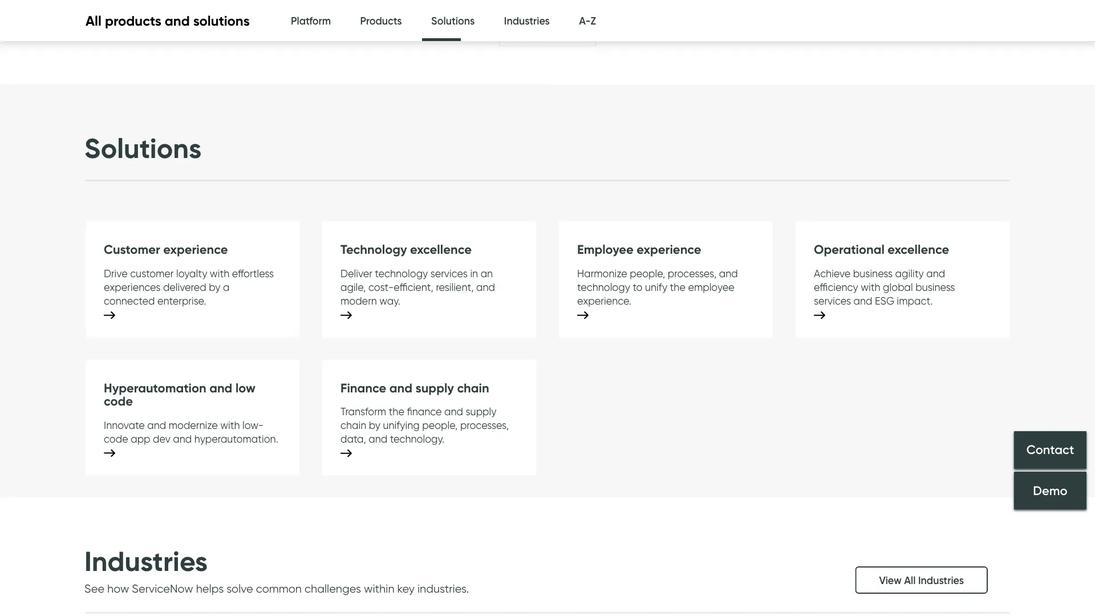 Task type: describe. For each thing, give the bounding box(es) containing it.
technology inside harmonize people, processes, and technology to unify the employee experience.
[[578, 281, 631, 294]]

services inside the deliver technology services in an agile, cost-efficient, resilient, and modern way.
[[431, 267, 468, 280]]

dev
[[153, 433, 171, 445]]

0 vertical spatial solutions
[[432, 15, 475, 27]]

with inside achieve business agility and efficiency with global business services and esg impact.
[[861, 281, 881, 294]]

industries for industries see how servicenow helps solve common challenges within key industries.
[[84, 544, 208, 578]]

transform the finance and supply chain by unifying people, processes, data, and technology.
[[341, 406, 509, 446]]

drive customer loyalty with effortless experiences delivered by a connected enterprise.
[[104, 267, 274, 307]]

products
[[105, 12, 161, 29]]

platform link
[[291, 0, 331, 42]]

services inside achieve business agility and efficiency with global business services and esg impact.
[[814, 295, 852, 307]]

see
[[84, 582, 104, 596]]

innovate
[[104, 419, 145, 432]]

processes, inside harmonize people, processes, and technology to unify the employee experience.
[[668, 267, 717, 280]]

unify
[[646, 281, 668, 294]]

enterprise.
[[157, 295, 206, 307]]

view
[[880, 574, 902, 587]]

connected
[[104, 295, 155, 307]]

modern
[[341, 295, 377, 307]]

effortless
[[232, 267, 274, 280]]

way.
[[380, 295, 401, 307]]

common
[[256, 582, 302, 596]]

finance and supply chain
[[341, 380, 490, 396]]

load more
[[523, 25, 573, 38]]

products
[[360, 15, 402, 27]]

code inside innovate and modernize with low- code app dev and hyperautomation.
[[104, 433, 128, 445]]

deliver
[[341, 267, 373, 280]]

and right data,
[[369, 433, 388, 446]]

by inside transform the finance and supply chain by unifying people, processes, data, and technology.
[[369, 419, 381, 432]]

with for hyperautomation and low code
[[220, 419, 240, 432]]

achieve business agility and efficiency with global business services and esg impact.
[[814, 267, 956, 307]]

view all industries link
[[856, 567, 989, 594]]

technology inside the deliver technology services in an agile, cost-efficient, resilient, and modern way.
[[375, 267, 428, 280]]

finance
[[341, 380, 387, 396]]

products link
[[360, 0, 402, 42]]

agility
[[896, 267, 924, 280]]

unifying
[[383, 419, 420, 432]]

a-z
[[579, 15, 596, 27]]

solve
[[227, 582, 253, 596]]

customer
[[130, 267, 174, 280]]

servicenow
[[132, 582, 193, 596]]

cost-
[[369, 281, 394, 294]]

transform
[[341, 406, 386, 418]]

view all industries
[[880, 574, 965, 587]]

the inside harmonize people, processes, and technology to unify the employee experience.
[[670, 281, 686, 294]]

processes, inside transform the finance and supply chain by unifying people, processes, data, and technology.
[[461, 419, 509, 432]]

loyalty
[[176, 267, 207, 280]]

experiences
[[104, 281, 161, 294]]

experience for employee experience
[[637, 242, 702, 257]]

a-z link
[[579, 0, 596, 42]]

contact link
[[1015, 431, 1087, 469]]

harmonize
[[578, 267, 628, 280]]

by inside drive customer loyalty with effortless experiences delivered by a connected enterprise.
[[209, 281, 221, 294]]

app
[[131, 433, 150, 445]]

all products and solutions
[[86, 12, 250, 29]]

and up finance
[[390, 380, 413, 396]]

innovate and modernize with low- code app dev and hyperautomation.
[[104, 419, 278, 445]]

delivered
[[163, 281, 206, 294]]

finance
[[407, 406, 442, 418]]

0 vertical spatial all
[[86, 12, 102, 29]]

with for customer experience
[[210, 267, 230, 280]]

excellence for technology excellence
[[410, 242, 472, 257]]

demo
[[1034, 483, 1068, 498]]

industries see how servicenow helps solve common challenges within key industries.
[[84, 544, 469, 596]]

2 horizontal spatial industries
[[919, 574, 965, 587]]

harmonize people, processes, and technology to unify the employee experience.
[[578, 267, 738, 307]]

esg
[[876, 295, 895, 307]]

deliver technology services in an agile, cost-efficient, resilient, and modern way.
[[341, 267, 495, 307]]

people, inside transform the finance and supply chain by unifying people, processes, data, and technology.
[[422, 419, 458, 432]]

low
[[236, 380, 256, 396]]

employee
[[578, 242, 634, 257]]

drive
[[104, 267, 128, 280]]

experience for customer experience
[[163, 242, 228, 257]]

z
[[591, 15, 596, 27]]



Task type: vqa. For each thing, say whether or not it's contained in the screenshot.


Task type: locate. For each thing, give the bounding box(es) containing it.
people, up "unify"
[[630, 267, 666, 280]]

key
[[398, 582, 415, 596]]

solutions
[[432, 15, 475, 27], [84, 131, 202, 165]]

code up innovate
[[104, 393, 133, 409]]

technology up experience.
[[578, 281, 631, 294]]

1 vertical spatial all
[[905, 574, 916, 587]]

0 horizontal spatial supply
[[416, 380, 454, 396]]

employee experience
[[578, 242, 702, 257]]

2 code from the top
[[104, 433, 128, 445]]

1 experience from the left
[[163, 242, 228, 257]]

business down operational excellence
[[854, 267, 893, 280]]

solutions
[[193, 12, 250, 29]]

an
[[481, 267, 493, 280]]

experience
[[163, 242, 228, 257], [637, 242, 702, 257]]

1 vertical spatial business
[[916, 281, 956, 294]]

0 horizontal spatial by
[[209, 281, 221, 294]]

0 vertical spatial by
[[209, 281, 221, 294]]

0 vertical spatial supply
[[416, 380, 454, 396]]

1 horizontal spatial services
[[814, 295, 852, 307]]

experience up harmonize people, processes, and technology to unify the employee experience.
[[637, 242, 702, 257]]

resilient,
[[436, 281, 474, 294]]

operational excellence
[[814, 242, 950, 257]]

and inside the deliver technology services in an agile, cost-efficient, resilient, and modern way.
[[477, 281, 495, 294]]

2 experience from the left
[[637, 242, 702, 257]]

1 vertical spatial services
[[814, 295, 852, 307]]

0 horizontal spatial business
[[854, 267, 893, 280]]

1 vertical spatial by
[[369, 419, 381, 432]]

1 horizontal spatial chain
[[457, 380, 490, 396]]

0 horizontal spatial technology
[[375, 267, 428, 280]]

industries link
[[504, 0, 550, 42]]

0 vertical spatial with
[[210, 267, 230, 280]]

and left low
[[210, 380, 233, 396]]

0 horizontal spatial solutions
[[84, 131, 202, 165]]

1 horizontal spatial the
[[670, 281, 686, 294]]

hyperautomation and low code
[[104, 380, 256, 409]]

excellence for operational excellence
[[888, 242, 950, 257]]

2 excellence from the left
[[888, 242, 950, 257]]

the up unifying
[[389, 406, 405, 418]]

1 vertical spatial processes,
[[461, 419, 509, 432]]

people, down finance
[[422, 419, 458, 432]]

code
[[104, 393, 133, 409], [104, 433, 128, 445]]

0 vertical spatial people,
[[630, 267, 666, 280]]

excellence up resilient,
[[410, 242, 472, 257]]

and right products
[[165, 12, 190, 29]]

technology excellence
[[341, 242, 472, 257]]

by left a on the top of the page
[[209, 281, 221, 294]]

chain inside transform the finance and supply chain by unifying people, processes, data, and technology.
[[341, 419, 367, 432]]

0 horizontal spatial chain
[[341, 419, 367, 432]]

achieve
[[814, 267, 851, 280]]

hyperautomation.
[[194, 433, 278, 445]]

1 horizontal spatial by
[[369, 419, 381, 432]]

1 vertical spatial technology
[[578, 281, 631, 294]]

services
[[431, 267, 468, 280], [814, 295, 852, 307]]

the inside transform the finance and supply chain by unifying people, processes, data, and technology.
[[389, 406, 405, 418]]

0 horizontal spatial the
[[389, 406, 405, 418]]

1 horizontal spatial excellence
[[888, 242, 950, 257]]

1 horizontal spatial technology
[[578, 281, 631, 294]]

challenges
[[305, 582, 361, 596]]

0 vertical spatial processes,
[[668, 267, 717, 280]]

contact
[[1027, 442, 1075, 458]]

and down "an"
[[477, 281, 495, 294]]

by
[[209, 281, 221, 294], [369, 419, 381, 432]]

people, inside harmonize people, processes, and technology to unify the employee experience.
[[630, 267, 666, 280]]

people,
[[630, 267, 666, 280], [422, 419, 458, 432]]

experience.
[[578, 295, 632, 307]]

1 vertical spatial the
[[389, 406, 405, 418]]

processes,
[[668, 267, 717, 280], [461, 419, 509, 432]]

and left esg
[[854, 295, 873, 307]]

industries inside industries see how servicenow helps solve common challenges within key industries.
[[84, 544, 208, 578]]

and inside harmonize people, processes, and technology to unify the employee experience.
[[720, 267, 738, 280]]

1 horizontal spatial people,
[[630, 267, 666, 280]]

0 horizontal spatial processes,
[[461, 419, 509, 432]]

efficient,
[[394, 281, 434, 294]]

business up impact.
[[916, 281, 956, 294]]

efficiency
[[814, 281, 859, 294]]

with up esg
[[861, 281, 881, 294]]

platform
[[291, 15, 331, 27]]

1 horizontal spatial solutions
[[432, 15, 475, 27]]

more
[[550, 25, 573, 38]]

0 horizontal spatial excellence
[[410, 242, 472, 257]]

industries
[[504, 15, 550, 27], [84, 544, 208, 578], [919, 574, 965, 587]]

and up employee
[[720, 267, 738, 280]]

code inside hyperautomation and low code
[[104, 393, 133, 409]]

hyperautomation
[[104, 380, 206, 396]]

0 horizontal spatial people,
[[422, 419, 458, 432]]

within
[[364, 582, 395, 596]]

and right agility
[[927, 267, 946, 280]]

technology up efficient,
[[375, 267, 428, 280]]

code down innovate
[[104, 433, 128, 445]]

experience up loyalty
[[163, 242, 228, 257]]

how
[[107, 582, 129, 596]]

technology
[[341, 242, 407, 257]]

1 horizontal spatial industries
[[504, 15, 550, 27]]

excellence
[[410, 242, 472, 257], [888, 242, 950, 257]]

demo link
[[1015, 472, 1087, 510]]

supply up finance
[[416, 380, 454, 396]]

0 vertical spatial services
[[431, 267, 468, 280]]

all right view
[[905, 574, 916, 587]]

with
[[210, 267, 230, 280], [861, 281, 881, 294], [220, 419, 240, 432]]

with up hyperautomation.
[[220, 419, 240, 432]]

services down efficiency
[[814, 295, 852, 307]]

1 excellence from the left
[[410, 242, 472, 257]]

global
[[884, 281, 914, 294]]

0 horizontal spatial industries
[[84, 544, 208, 578]]

low-
[[243, 419, 264, 432]]

supply right finance
[[466, 406, 497, 418]]

solutions link
[[432, 0, 475, 45]]

with inside drive customer loyalty with effortless experiences delivered by a connected enterprise.
[[210, 267, 230, 280]]

0 vertical spatial code
[[104, 393, 133, 409]]

and
[[165, 12, 190, 29], [720, 267, 738, 280], [927, 267, 946, 280], [477, 281, 495, 294], [854, 295, 873, 307], [210, 380, 233, 396], [390, 380, 413, 396], [445, 406, 463, 418], [147, 419, 166, 432], [173, 433, 192, 445], [369, 433, 388, 446]]

operational
[[814, 242, 885, 257]]

0 horizontal spatial all
[[86, 12, 102, 29]]

a
[[223, 281, 230, 294]]

technology
[[375, 267, 428, 280], [578, 281, 631, 294]]

load more link
[[500, 18, 596, 46]]

employee
[[689, 281, 735, 294]]

and right finance
[[445, 406, 463, 418]]

1 vertical spatial with
[[861, 281, 881, 294]]

1 vertical spatial supply
[[466, 406, 497, 418]]

1 horizontal spatial all
[[905, 574, 916, 587]]

customer
[[104, 242, 160, 257]]

0 horizontal spatial services
[[431, 267, 468, 280]]

and up dev
[[147, 419, 166, 432]]

load
[[523, 25, 547, 38]]

with up a on the top of the page
[[210, 267, 230, 280]]

1 vertical spatial chain
[[341, 419, 367, 432]]

helps
[[196, 582, 224, 596]]

1 vertical spatial code
[[104, 433, 128, 445]]

1 horizontal spatial processes,
[[668, 267, 717, 280]]

services up resilient,
[[431, 267, 468, 280]]

data,
[[341, 433, 366, 446]]

and inside hyperautomation and low code
[[210, 380, 233, 396]]

0 horizontal spatial experience
[[163, 242, 228, 257]]

in
[[471, 267, 478, 280]]

excellence up agility
[[888, 242, 950, 257]]

technology.
[[390, 433, 445, 446]]

2 vertical spatial with
[[220, 419, 240, 432]]

0 vertical spatial technology
[[375, 267, 428, 280]]

and down modernize
[[173, 433, 192, 445]]

all left products
[[86, 12, 102, 29]]

impact.
[[898, 295, 933, 307]]

1 vertical spatial people,
[[422, 419, 458, 432]]

1 horizontal spatial experience
[[637, 242, 702, 257]]

industries.
[[418, 582, 469, 596]]

business
[[854, 267, 893, 280], [916, 281, 956, 294]]

0 vertical spatial the
[[670, 281, 686, 294]]

modernize
[[169, 419, 218, 432]]

the right "unify"
[[670, 281, 686, 294]]

1 code from the top
[[104, 393, 133, 409]]

a-
[[579, 15, 591, 27]]

with inside innovate and modernize with low- code app dev and hyperautomation.
[[220, 419, 240, 432]]

chain
[[457, 380, 490, 396], [341, 419, 367, 432]]

agile,
[[341, 281, 366, 294]]

to
[[633, 281, 643, 294]]

by down transform
[[369, 419, 381, 432]]

customer experience
[[104, 242, 228, 257]]

0 vertical spatial chain
[[457, 380, 490, 396]]

supply inside transform the finance and supply chain by unifying people, processes, data, and technology.
[[466, 406, 497, 418]]

the
[[670, 281, 686, 294], [389, 406, 405, 418]]

industries for industries
[[504, 15, 550, 27]]

1 horizontal spatial business
[[916, 281, 956, 294]]

1 vertical spatial solutions
[[84, 131, 202, 165]]

1 horizontal spatial supply
[[466, 406, 497, 418]]

0 vertical spatial business
[[854, 267, 893, 280]]

all
[[86, 12, 102, 29], [905, 574, 916, 587]]



